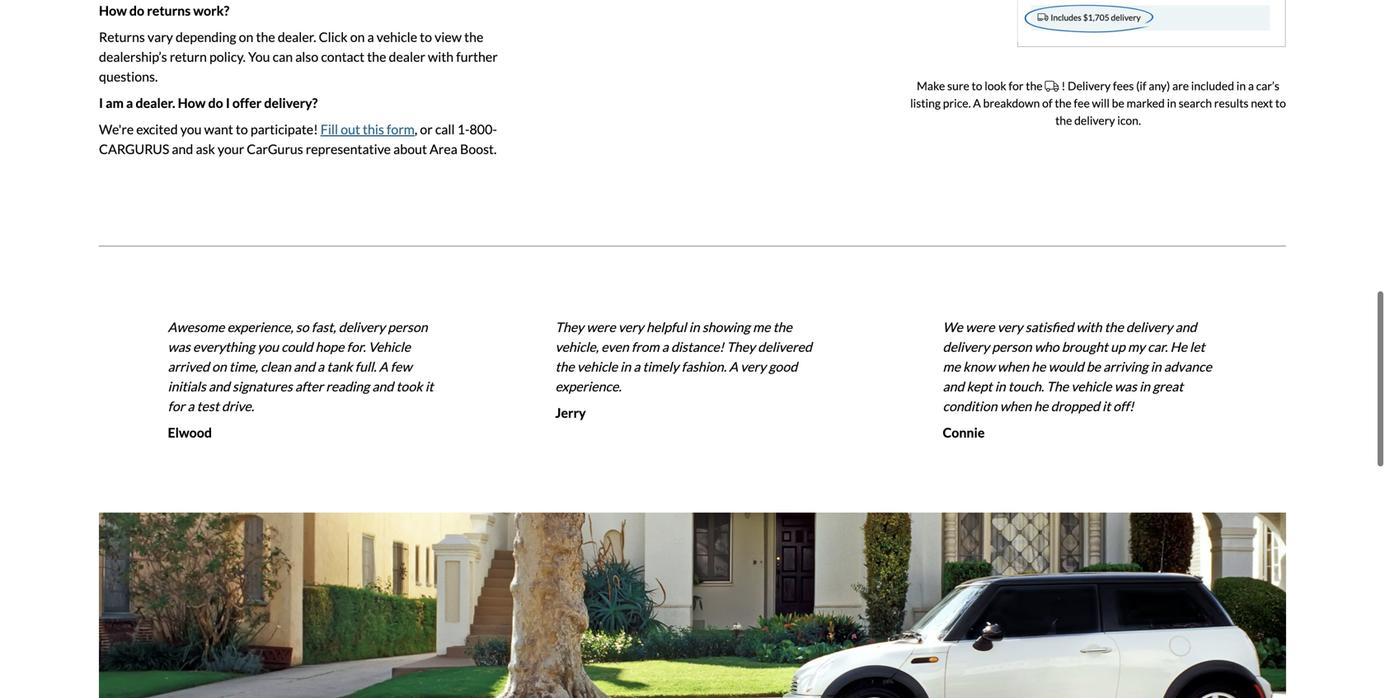 Task type: vqa. For each thing, say whether or not it's contained in the screenshot.
902- on the bottom left
no



Task type: describe. For each thing, give the bounding box(es) containing it.
awesome
[[168, 319, 225, 335]]

offer
[[233, 95, 262, 111]]

a for they were very helpful in showing me the vehicle, even from a distance! they delivered the vehicle in a timely fashion. a very good experience.
[[729, 359, 738, 375]]

you
[[248, 49, 270, 65]]

good
[[769, 359, 798, 375]]

awesome experience, so fast, delivery person was everything you could hope for. vehicle arrived on time, clean and a tank full. a few initials and signatures after reading and took it for a test drive.
[[168, 319, 434, 414]]

advance
[[1165, 359, 1212, 375]]

search
[[1179, 96, 1213, 110]]

800-
[[470, 121, 497, 137]]

clean
[[261, 359, 291, 375]]

for inside awesome experience, so fast, delivery person was everything you could hope for. vehicle arrived on time, clean and a tank full. a few initials and signatures after reading and took it for a test drive.
[[168, 398, 185, 414]]

1 horizontal spatial do
[[208, 95, 223, 111]]

and down 'full.'
[[372, 379, 394, 395]]

1 horizontal spatial on
[[239, 29, 254, 45]]

up
[[1111, 339, 1126, 355]]

and up condition
[[943, 379, 965, 395]]

initials
[[168, 379, 206, 395]]

any)
[[1149, 79, 1171, 93]]

make
[[917, 79, 946, 93]]

marked
[[1127, 96, 1165, 110]]

we're
[[99, 121, 134, 137]]

person inside 'we were very satisfied with the delivery and delivery person who brought up my car. he let me know when he would be arriving in advance and kept in touch. the vehicle was in great condition when he dropped it off!'
[[992, 339, 1032, 355]]

the down ! at the top
[[1056, 113, 1073, 127]]

car.
[[1148, 339, 1168, 355]]

dealer. inside the returns vary depending on the dealer. click on a vehicle to view the dealership's return policy. you can also contact the dealer with further questions.
[[278, 29, 316, 45]]

were for delivery
[[966, 319, 995, 335]]

delivery inside ! delivery fees (if any) are included in a car's listing price. a breakdown of the fee will be marked in search results next to the delivery icon.
[[1075, 113, 1116, 127]]

the inside 'we were very satisfied with the delivery and delivery person who brought up my car. he let me know when he would be arriving in advance and kept in touch. the vehicle was in great condition when he dropped it off!'
[[1105, 319, 1124, 335]]

let
[[1190, 339, 1206, 355]]

in up results
[[1237, 79, 1247, 93]]

you inside awesome experience, so fast, delivery person was everything you could hope for. vehicle arrived on time, clean and a tank full. a few initials and signatures after reading and took it for a test drive.
[[258, 339, 279, 355]]

ask
[[196, 141, 215, 157]]

view
[[435, 29, 462, 45]]

touch.
[[1009, 379, 1045, 395]]

signatures
[[233, 379, 293, 395]]

0 vertical spatial you
[[180, 121, 202, 137]]

cargurus
[[99, 141, 169, 157]]

1 horizontal spatial how
[[178, 95, 206, 111]]

2 horizontal spatial on
[[350, 29, 365, 45]]

returns
[[147, 2, 191, 18]]

the up delivered
[[773, 319, 793, 335]]

experience,
[[227, 319, 293, 335]]

dealership's
[[99, 49, 167, 65]]

and up after
[[294, 359, 315, 375]]

fast,
[[312, 319, 336, 335]]

very for satisfied
[[998, 319, 1023, 335]]

1 i from the left
[[99, 95, 103, 111]]

make sure to look for the
[[917, 79, 1045, 93]]

with inside the returns vary depending on the dealer. click on a vehicle to view the dealership's return policy. you can also contact the dealer with further questions.
[[428, 49, 454, 65]]

vehicle inside the returns vary depending on the dealer. click on a vehicle to view the dealership's return policy. you can also contact the dealer with further questions.
[[377, 29, 417, 45]]

to inside ! delivery fees (if any) are included in a car's listing price. a breakdown of the fee will be marked in search results next to the delivery icon.
[[1276, 96, 1287, 110]]

very for helpful
[[619, 319, 644, 335]]

a left "test"
[[188, 398, 194, 414]]

about
[[394, 141, 427, 157]]

want
[[204, 121, 233, 137]]

the up you
[[256, 29, 275, 45]]

delivery
[[1068, 79, 1111, 93]]

the up further
[[465, 29, 484, 45]]

in up "distance!"
[[689, 319, 700, 335]]

distance!
[[671, 339, 724, 355]]

vehicle,
[[556, 339, 599, 355]]

returns
[[99, 29, 145, 45]]

a down from
[[634, 359, 640, 375]]

icon.
[[1118, 113, 1142, 127]]

returns vary depending on the dealer. click on a vehicle to view the dealership's return policy. you can also contact the dealer with further questions.
[[99, 29, 498, 84]]

from
[[632, 339, 660, 355]]

we were very satisfied with the delivery and delivery person who brought up my car. he let me know when he would be arriving in advance and kept in touch. the vehicle was in great condition when he dropped it off!
[[943, 319, 1212, 414]]

1 vertical spatial dealer.
[[136, 95, 175, 111]]

the left dealer on the top of page
[[367, 49, 386, 65]]

of
[[1043, 96, 1053, 110]]

experience.
[[556, 379, 622, 395]]

my
[[1128, 339, 1146, 355]]

this
[[363, 121, 384, 137]]

showing
[[703, 319, 751, 335]]

me inside 'we were very satisfied with the delivery and delivery person who brought up my car. he let me know when he would be arriving in advance and kept in touch. the vehicle was in great condition when he dropped it off!'
[[943, 359, 961, 375]]

fashion.
[[682, 359, 727, 375]]

brought
[[1062, 339, 1109, 355]]

representative
[[306, 141, 391, 157]]

a for awesome experience, so fast, delivery person was everything you could hope for. vehicle arrived on time, clean and a tank full. a few initials and signatures after reading and took it for a test drive.
[[379, 359, 388, 375]]

work?
[[193, 2, 229, 18]]

took
[[396, 379, 423, 395]]

reading
[[326, 379, 370, 395]]

look
[[985, 79, 1007, 93]]

the left 'delivery truck icon'
[[1026, 79, 1043, 93]]

he
[[1171, 339, 1188, 355]]

are
[[1173, 79, 1190, 93]]

great
[[1153, 379, 1184, 395]]

next
[[1252, 96, 1274, 110]]

a down "helpful" on the left top of the page
[[662, 339, 669, 355]]

form
[[387, 121, 415, 137]]

satisfied
[[1026, 319, 1074, 335]]

to up your
[[236, 121, 248, 137]]

! delivery fees (if any) are included in a car's listing price. a breakdown of the fee will be marked in search results next to the delivery icon.
[[911, 79, 1287, 127]]

full.
[[355, 359, 377, 375]]

policy.
[[209, 49, 246, 65]]

the down vehicle,
[[556, 359, 575, 375]]

timely
[[643, 359, 679, 375]]

test
[[197, 398, 219, 414]]

return
[[170, 49, 207, 65]]

sure
[[948, 79, 970, 93]]

delivery up the car.
[[1127, 319, 1173, 335]]

connie
[[943, 425, 985, 441]]

participate!
[[251, 121, 318, 137]]

hope
[[315, 339, 344, 355]]

price.
[[943, 96, 971, 110]]

vehicle inside 'we were very satisfied with the delivery and delivery person who brought up my car. he let me know when he would be arriving in advance and kept in touch. the vehicle was in great condition when he dropped it off!'
[[1072, 379, 1112, 395]]

to left look
[[972, 79, 983, 93]]

fees
[[1114, 79, 1135, 93]]

for.
[[347, 339, 366, 355]]

results
[[1215, 96, 1249, 110]]

was inside 'we were very satisfied with the delivery and delivery person who brought up my car. he let me know when he would be arriving in advance and kept in touch. the vehicle was in great condition when he dropped it off!'
[[1115, 379, 1137, 395]]

know
[[964, 359, 995, 375]]



Task type: locate. For each thing, give the bounding box(es) containing it.
do up want
[[208, 95, 223, 111]]

and inside , or call 1-800- cargurus and ask your cargurus representative about area boost.
[[172, 141, 193, 157]]

2 horizontal spatial very
[[998, 319, 1023, 335]]

contact
[[321, 49, 365, 65]]

0 horizontal spatial for
[[168, 398, 185, 414]]

who
[[1035, 339, 1060, 355]]

(if
[[1137, 79, 1147, 93]]

in
[[1237, 79, 1247, 93], [1168, 96, 1177, 110], [689, 319, 700, 335], [621, 359, 631, 375], [1151, 359, 1162, 375], [995, 379, 1006, 395], [1140, 379, 1151, 395]]

0 vertical spatial vehicle
[[377, 29, 417, 45]]

arrived
[[168, 359, 209, 375]]

for
[[1009, 79, 1024, 93], [168, 398, 185, 414]]

1 were from the left
[[587, 319, 616, 335]]

can
[[273, 49, 293, 65]]

a right the fashion.
[[729, 359, 738, 375]]

the right the of
[[1055, 96, 1072, 110]]

1 horizontal spatial you
[[258, 339, 279, 355]]

a left car's
[[1249, 79, 1255, 93]]

1 horizontal spatial i
[[226, 95, 230, 111]]

1 horizontal spatial were
[[966, 319, 995, 335]]

it left off!
[[1103, 398, 1111, 414]]

questions.
[[99, 68, 158, 84]]

1 vertical spatial with
[[1077, 319, 1102, 335]]

vehicle inside they were very helpful in showing me the vehicle, even from a distance! they delivered the vehicle in a timely fashion. a very good experience.
[[577, 359, 618, 375]]

on right click
[[350, 29, 365, 45]]

so
[[296, 319, 309, 335]]

were inside 'we were very satisfied with the delivery and delivery person who brought up my car. he let me know when he would be arriving in advance and kept in touch. the vehicle was in great condition when he dropped it off!'
[[966, 319, 995, 335]]

was down arriving
[[1115, 379, 1137, 395]]

0 vertical spatial for
[[1009, 79, 1024, 93]]

0 vertical spatial when
[[998, 359, 1030, 375]]

delivery down will
[[1075, 113, 1116, 127]]

delivery truck icon image
[[1045, 80, 1060, 92]]

2 were from the left
[[966, 319, 995, 335]]

1 vertical spatial when
[[1000, 398, 1032, 414]]

or
[[420, 121, 433, 137]]

it inside awesome experience, so fast, delivery person was everything you could hope for. vehicle arrived on time, clean and a tank full. a few initials and signatures after reading and took it for a test drive.
[[425, 379, 434, 395]]

0 vertical spatial how
[[99, 2, 127, 18]]

0 vertical spatial dealer.
[[278, 29, 316, 45]]

1 vertical spatial for
[[168, 398, 185, 414]]

was inside awesome experience, so fast, delivery person was everything you could hope for. vehicle arrived on time, clean and a tank full. a few initials and signatures after reading and took it for a test drive.
[[168, 339, 190, 355]]

1 vertical spatial you
[[258, 339, 279, 355]]

they down showing
[[727, 339, 756, 355]]

delivered
[[758, 339, 812, 355]]

when
[[998, 359, 1030, 375], [1000, 398, 1032, 414]]

vary
[[148, 29, 173, 45]]

drive.
[[222, 398, 254, 414]]

0 vertical spatial with
[[428, 49, 454, 65]]

dealer.
[[278, 29, 316, 45], [136, 95, 175, 111]]

1 vertical spatial person
[[992, 339, 1032, 355]]

it inside 'we were very satisfied with the delivery and delivery person who brought up my car. he let me know when he would be arriving in advance and kept in touch. the vehicle was in great condition when he dropped it off!'
[[1103, 398, 1111, 414]]

dealer. up also
[[278, 29, 316, 45]]

0 vertical spatial it
[[425, 379, 434, 395]]

1 vertical spatial how
[[178, 95, 206, 111]]

dropped
[[1051, 398, 1100, 414]]

vehicle
[[368, 339, 411, 355]]

jerry
[[556, 405, 586, 421]]

when down touch.
[[1000, 398, 1032, 414]]

example car for sale listing with delivery truck icon. image
[[911, 0, 1287, 47]]

, or call 1-800- cargurus and ask your cargurus representative about area boost.
[[99, 121, 497, 157]]

0 horizontal spatial was
[[168, 339, 190, 355]]

off!
[[1114, 398, 1134, 414]]

1 horizontal spatial it
[[1103, 398, 1111, 414]]

me inside they were very helpful in showing me the vehicle, even from a distance! they delivered the vehicle in a timely fashion. a very good experience.
[[753, 319, 771, 335]]

with inside 'we were very satisfied with the delivery and delivery person who brought up my car. he let me know when he would be arriving in advance and kept in touch. the vehicle was in great condition when he dropped it off!'
[[1077, 319, 1102, 335]]

0 horizontal spatial person
[[388, 319, 428, 335]]

1 horizontal spatial person
[[992, 339, 1032, 355]]

be inside ! delivery fees (if any) are included in a car's listing price. a breakdown of the fee will be marked in search results next to the delivery icon.
[[1112, 96, 1125, 110]]

vehicle up experience.
[[577, 359, 618, 375]]

0 horizontal spatial you
[[180, 121, 202, 137]]

everything
[[193, 339, 255, 355]]

i left offer
[[226, 95, 230, 111]]

be down the "brought" on the right
[[1087, 359, 1101, 375]]

were
[[587, 319, 616, 335], [966, 319, 995, 335]]

2 i from the left
[[226, 95, 230, 111]]

0 horizontal spatial were
[[587, 319, 616, 335]]

0 horizontal spatial very
[[619, 319, 644, 335]]

0 horizontal spatial do
[[129, 2, 144, 18]]

dealer. up 'excited'
[[136, 95, 175, 111]]

cargurus
[[247, 141, 303, 157]]

i left "am"
[[99, 95, 103, 111]]

1 horizontal spatial they
[[727, 339, 756, 355]]

for up breakdown at right top
[[1009, 79, 1024, 93]]

excited
[[136, 121, 178, 137]]

1 horizontal spatial vehicle
[[577, 359, 618, 375]]

elwood
[[168, 425, 212, 441]]

1 vertical spatial me
[[943, 359, 961, 375]]

for down 'initials'
[[168, 398, 185, 414]]

0 vertical spatial they
[[556, 319, 584, 335]]

be
[[1112, 96, 1125, 110], [1087, 359, 1101, 375]]

me left know
[[943, 359, 961, 375]]

person up vehicle
[[388, 319, 428, 335]]

1 horizontal spatial dealer.
[[278, 29, 316, 45]]

will
[[1093, 96, 1110, 110]]

were right we
[[966, 319, 995, 335]]

dealer
[[389, 49, 426, 65]]

they up vehicle,
[[556, 319, 584, 335]]

click
[[319, 29, 348, 45]]

1 vertical spatial they
[[727, 339, 756, 355]]

very up from
[[619, 319, 644, 335]]

was up arrived
[[168, 339, 190, 355]]

be right will
[[1112, 96, 1125, 110]]

very left "satisfied"
[[998, 319, 1023, 335]]

a inside ! delivery fees (if any) are included in a car's listing price. a breakdown of the fee will be marked in search results next to the delivery icon.
[[974, 96, 981, 110]]

when up touch.
[[998, 359, 1030, 375]]

0 horizontal spatial it
[[425, 379, 434, 395]]

to right next
[[1276, 96, 1287, 110]]

be inside 'we were very satisfied with the delivery and delivery person who brought up my car. he let me know when he would be arriving in advance and kept in touch. the vehicle was in great condition when he dropped it off!'
[[1087, 359, 1101, 375]]

to left view
[[420, 29, 432, 45]]

you up clean
[[258, 339, 279, 355]]

he
[[1032, 359, 1046, 375], [1035, 398, 1049, 414]]

a inside awesome experience, so fast, delivery person was everything you could hope for. vehicle arrived on time, clean and a tank full. a few initials and signatures after reading and took it for a test drive.
[[379, 359, 388, 375]]

0 horizontal spatial they
[[556, 319, 584, 335]]

a inside they were very helpful in showing me the vehicle, even from a distance! they delivered the vehicle in a timely fashion. a very good experience.
[[729, 359, 738, 375]]

further
[[456, 49, 498, 65]]

to inside the returns vary depending on the dealer. click on a vehicle to view the dealership's return policy. you can also contact the dealer with further questions.
[[420, 29, 432, 45]]

he down who
[[1032, 359, 1046, 375]]

1 horizontal spatial be
[[1112, 96, 1125, 110]]

fill out this form link
[[321, 121, 415, 137]]

we're excited you want to participate! fill out this form
[[99, 121, 415, 137]]

the
[[1047, 379, 1069, 395]]

me
[[753, 319, 771, 335], [943, 359, 961, 375]]

listing
[[911, 96, 941, 110]]

0 vertical spatial he
[[1032, 359, 1046, 375]]

arriving
[[1104, 359, 1149, 375]]

0 horizontal spatial how
[[99, 2, 127, 18]]

they
[[556, 319, 584, 335], [727, 339, 756, 355]]

person inside awesome experience, so fast, delivery person was everything you could hope for. vehicle arrived on time, clean and a tank full. a few initials and signatures after reading and took it for a test drive.
[[388, 319, 428, 335]]

a down make sure to look for the
[[974, 96, 981, 110]]

with up the "brought" on the right
[[1077, 319, 1102, 335]]

in right kept
[[995, 379, 1006, 395]]

were up even at the left
[[587, 319, 616, 335]]

0 horizontal spatial dealer.
[[136, 95, 175, 111]]

to
[[420, 29, 432, 45], [972, 79, 983, 93], [1276, 96, 1287, 110], [236, 121, 248, 137]]

1 vertical spatial vehicle
[[577, 359, 618, 375]]

call
[[435, 121, 455, 137]]

in left the great
[[1140, 379, 1151, 395]]

vehicle up dealer on the top of page
[[377, 29, 417, 45]]

you up ask
[[180, 121, 202, 137]]

he down touch.
[[1035, 398, 1049, 414]]

0 vertical spatial do
[[129, 2, 144, 18]]

out
[[341, 121, 360, 137]]

were for vehicle,
[[587, 319, 616, 335]]

boost.
[[460, 141, 497, 157]]

very inside 'we were very satisfied with the delivery and delivery person who brought up my car. he let me know when he would be arriving in advance and kept in touch. the vehicle was in great condition when he dropped it off!'
[[998, 319, 1023, 335]]

0 horizontal spatial with
[[428, 49, 454, 65]]

0 vertical spatial me
[[753, 319, 771, 335]]

it
[[425, 379, 434, 395], [1103, 398, 1111, 414]]

1 vertical spatial be
[[1087, 359, 1101, 375]]

1 horizontal spatial me
[[943, 359, 961, 375]]

how up returns
[[99, 2, 127, 18]]

the up up
[[1105, 319, 1124, 335]]

0 vertical spatial person
[[388, 319, 428, 335]]

a right "am"
[[126, 95, 133, 111]]

delivery up for.
[[339, 319, 385, 335]]

in down even at the left
[[621, 359, 631, 375]]

0 horizontal spatial me
[[753, 319, 771, 335]]

on up you
[[239, 29, 254, 45]]

a inside ! delivery fees (if any) are included in a car's listing price. a breakdown of the fee will be marked in search results next to the delivery icon.
[[1249, 79, 1255, 93]]

1 horizontal spatial with
[[1077, 319, 1102, 335]]

delivery?
[[264, 95, 318, 111]]

were inside they were very helpful in showing me the vehicle, even from a distance! they delivered the vehicle in a timely fashion. a very good experience.
[[587, 319, 616, 335]]

and up "test"
[[209, 379, 230, 395]]

vehicle
[[377, 29, 417, 45], [577, 359, 618, 375], [1072, 379, 1112, 395]]

on inside awesome experience, so fast, delivery person was everything you could hope for. vehicle arrived on time, clean and a tank full. a few initials and signatures after reading and took it for a test drive.
[[212, 359, 227, 375]]

would
[[1049, 359, 1084, 375]]

1 horizontal spatial a
[[729, 359, 738, 375]]

you
[[180, 121, 202, 137], [258, 339, 279, 355]]

could
[[281, 339, 313, 355]]

in down are
[[1168, 96, 1177, 110]]

with down view
[[428, 49, 454, 65]]

in down the car.
[[1151, 359, 1162, 375]]

1 vertical spatial it
[[1103, 398, 1111, 414]]

0 horizontal spatial on
[[212, 359, 227, 375]]

a right 'full.'
[[379, 359, 388, 375]]

time,
[[229, 359, 258, 375]]

on down everything
[[212, 359, 227, 375]]

1 vertical spatial he
[[1035, 398, 1049, 414]]

tank
[[327, 359, 353, 375]]

do up returns
[[129, 2, 144, 18]]

with
[[428, 49, 454, 65], [1077, 319, 1102, 335]]

your
[[218, 141, 244, 157]]

person
[[388, 319, 428, 335], [992, 339, 1032, 355]]

0 horizontal spatial a
[[379, 359, 388, 375]]

vehicle up 'dropped'
[[1072, 379, 1112, 395]]

1 vertical spatial was
[[1115, 379, 1137, 395]]

on
[[239, 29, 254, 45], [350, 29, 365, 45], [212, 359, 227, 375]]

and left ask
[[172, 141, 193, 157]]

very
[[619, 319, 644, 335], [998, 319, 1023, 335], [741, 359, 766, 375]]

0 horizontal spatial vehicle
[[377, 29, 417, 45]]

1 vertical spatial do
[[208, 95, 223, 111]]

very left good
[[741, 359, 766, 375]]

1 horizontal spatial was
[[1115, 379, 1137, 395]]

2 vertical spatial vehicle
[[1072, 379, 1112, 395]]

0 vertical spatial was
[[168, 339, 190, 355]]

fee
[[1074, 96, 1090, 110]]

2 horizontal spatial a
[[974, 96, 981, 110]]

i am a dealer. how do i offer delivery?
[[99, 95, 318, 111]]

how up want
[[178, 95, 206, 111]]

few
[[391, 359, 412, 375]]

how do returns work?
[[99, 2, 229, 18]]

a left tank
[[318, 359, 324, 375]]

breakdown
[[984, 96, 1041, 110]]

delivery inside awesome experience, so fast, delivery person was everything you could hope for. vehicle arrived on time, clean and a tank full. a few initials and signatures after reading and took it for a test drive.
[[339, 319, 385, 335]]

delivery up know
[[943, 339, 990, 355]]

1 horizontal spatial for
[[1009, 79, 1024, 93]]

depending
[[176, 29, 236, 45]]

a inside the returns vary depending on the dealer. click on a vehicle to view the dealership's return policy. you can also contact the dealer with further questions.
[[368, 29, 374, 45]]

0 horizontal spatial i
[[99, 95, 103, 111]]

the
[[256, 29, 275, 45], [465, 29, 484, 45], [367, 49, 386, 65], [1026, 79, 1043, 93], [1055, 96, 1072, 110], [1056, 113, 1073, 127], [773, 319, 793, 335], [1105, 319, 1124, 335], [556, 359, 575, 375]]

2 horizontal spatial vehicle
[[1072, 379, 1112, 395]]

person left who
[[992, 339, 1032, 355]]

delivery
[[1075, 113, 1116, 127], [339, 319, 385, 335], [1127, 319, 1173, 335], [943, 339, 990, 355]]

0 horizontal spatial be
[[1087, 359, 1101, 375]]

1 horizontal spatial very
[[741, 359, 766, 375]]

me up delivered
[[753, 319, 771, 335]]

!
[[1062, 79, 1066, 93]]

it right took
[[425, 379, 434, 395]]

and up he
[[1176, 319, 1197, 335]]

we
[[943, 319, 963, 335]]

a right click
[[368, 29, 374, 45]]

0 vertical spatial be
[[1112, 96, 1125, 110]]

kept
[[967, 379, 993, 395]]



